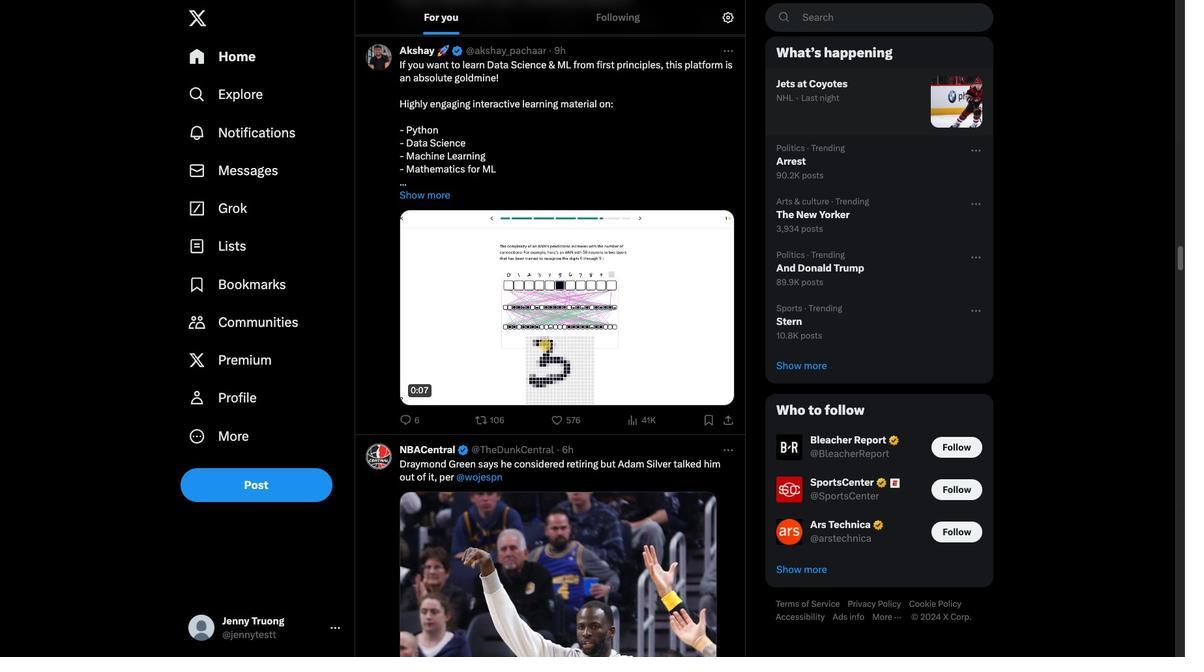 Task type: locate. For each thing, give the bounding box(es) containing it.
want
[[426, 59, 449, 71]]

& inside arts & culture · trending the new yorker 3,934 posts
[[795, 197, 800, 207]]

2 policy from the left
[[938, 600, 962, 610]]

1 horizontal spatial verified account image
[[872, 520, 884, 532]]

of inside footer navigation
[[801, 600, 809, 610]]

subscribe
[[788, 0, 835, 12]]

politics up 'arrest'
[[776, 143, 805, 153]]

2 horizontal spatial verified account image
[[888, 435, 900, 447]]

verified account image up green
[[457, 444, 469, 457]]

says
[[478, 459, 499, 471]]

here's
[[400, 190, 428, 201]]

verified account image for sportscenter
[[875, 477, 888, 490]]

data down @akshay_pachaar link
[[487, 59, 509, 71]]

sports
[[776, 304, 802, 314]]

0 vertical spatial data
[[487, 59, 509, 71]]

2 follow from the top
[[943, 485, 971, 495]]

· inside jets at coyotes nhl · last night
[[796, 93, 799, 104]]

of up accessibility link
[[801, 600, 809, 610]]

1 horizontal spatial of
[[801, 600, 809, 610]]

0 horizontal spatial verified account image
[[451, 45, 463, 57]]

politics · trending and donald trump 89.9k posts
[[776, 250, 864, 288]]

jenny
[[222, 616, 249, 628]]

home
[[219, 49, 256, 65]]

11k
[[566, 17, 579, 27]]

but
[[601, 459, 616, 471]]

you inside tab list
[[441, 11, 459, 23]]

posts down donald
[[802, 278, 823, 288]]

Search search field
[[765, 3, 994, 32]]

@wojespn
[[456, 472, 503, 484]]

terms of service link
[[776, 600, 848, 610]]

verified account image
[[451, 45, 463, 57], [888, 435, 900, 447], [872, 520, 884, 532]]

platform
[[685, 59, 723, 71]]

2 politics from the top
[[776, 250, 805, 260]]

1 vertical spatial to
[[498, 190, 507, 201]]

0 vertical spatial follow
[[943, 442, 971, 453]]

policy up more popup button
[[878, 600, 901, 610]]

verified account image right '🚀' image
[[451, 45, 463, 57]]

trending up donald
[[811, 250, 845, 260]]

· for @thedunkcentral · 6h
[[557, 445, 560, 456]]

0 vertical spatial &
[[549, 59, 555, 71]]

verified account image inside ars technica link
[[872, 520, 884, 532]]

0 vertical spatial you
[[441, 11, 459, 23]]

1 - from the top
[[400, 125, 404, 136]]

policy inside cookie policy accessibility
[[938, 600, 962, 610]]

science down @akshay_pachaar · 9h
[[511, 59, 547, 71]]

& down 9h link
[[549, 59, 555, 71]]

coyotes
[[809, 78, 848, 90]]

3 - from the top
[[400, 151, 404, 162]]

to right 'need'
[[498, 190, 507, 201]]

6 replies, 106 reposts, 576 likes, 563 bookmarks, 41875 views group
[[400, 414, 735, 427]]

tab list
[[355, 0, 709, 34]]

9h
[[554, 45, 566, 57]]

1 vertical spatial you
[[408, 59, 424, 71]]

@arstechnica link
[[810, 533, 872, 546]]

0 vertical spatial show more
[[400, 190, 450, 201]]

who to follow section
[[766, 395, 993, 588]]

·
[[549, 45, 552, 57], [796, 93, 799, 104], [807, 143, 809, 153], [831, 197, 834, 207], [807, 250, 809, 260], [804, 304, 807, 314], [557, 445, 560, 456]]

verified account image right report
[[888, 435, 900, 447]]

1 horizontal spatial policy
[[938, 600, 962, 610]]

follow for technica
[[943, 527, 971, 538]]

following
[[596, 11, 640, 23]]

ml down 9h link
[[557, 59, 571, 71]]

· up yorker
[[831, 197, 834, 207]]

0 horizontal spatial ml
[[482, 164, 496, 175]]

2 vertical spatial to
[[808, 403, 822, 419]]

follow for report
[[943, 442, 971, 453]]

more down privacy policy link
[[872, 613, 892, 623]]

· down last
[[807, 143, 809, 153]]

· right sports in the right of the page
[[804, 304, 807, 314]]

grok
[[219, 201, 247, 217]]

41k link
[[627, 414, 658, 427]]

show more for show more link to the bottom
[[776, 565, 827, 576]]

verified account image up @sportscenter
[[875, 477, 888, 490]]

1 vertical spatial follow
[[943, 485, 971, 495]]

· inside politics · trending arrest 90.2k posts
[[807, 143, 809, 153]]

3,934
[[776, 224, 799, 234]]

0 vertical spatial more
[[219, 429, 249, 444]]

trending inside arts & culture · trending the new yorker 3,934 posts
[[835, 197, 869, 207]]

lists
[[219, 239, 247, 255]]

0 horizontal spatial science
[[430, 138, 466, 149]]

1 vertical spatial ml
[[482, 164, 496, 175]]

1 vertical spatial politics
[[776, 250, 805, 260]]

of inside draymond green says he considered retiring but adam silver talked him out of it, per
[[417, 472, 426, 484]]

profile
[[219, 391, 257, 406]]

from
[[573, 59, 595, 71]]

90.2k
[[776, 171, 800, 181]]

follow button
[[932, 437, 982, 458], [932, 480, 982, 500], [932, 522, 982, 543]]

messages
[[219, 163, 278, 179]]

show more down "10.8k"
[[776, 361, 827, 372]]

to right who
[[808, 403, 822, 419]]

2 vertical spatial follow button
[[932, 522, 982, 543]]

1 vertical spatial verified account image
[[875, 477, 888, 490]]

1 vertical spatial show
[[776, 361, 802, 372]]

1 policy from the left
[[878, 600, 901, 610]]

1 horizontal spatial &
[[795, 197, 800, 207]]

jets at coyotes nhl · last night
[[776, 78, 848, 104]]

policy
[[878, 600, 901, 610], [938, 600, 962, 610]]

· up donald
[[807, 250, 809, 260]]

verified account image
[[457, 444, 469, 457], [875, 477, 888, 490]]

1 follow button from the top
[[932, 437, 982, 458]]

· left last
[[796, 93, 799, 104]]

0 vertical spatial verified account image
[[457, 444, 469, 457]]

ml right for
[[482, 164, 496, 175]]

you right if
[[408, 59, 424, 71]]

cookie policy accessibility
[[776, 600, 962, 623]]

1 vertical spatial show more
[[776, 361, 827, 372]]

show more inside the who to follow section
[[776, 565, 827, 576]]

post link
[[181, 469, 333, 502]]

this
[[666, 59, 683, 71]]

1 vertical spatial more
[[804, 361, 827, 372]]

show more for the topmost show more link
[[400, 190, 450, 201]]

576 button
[[551, 414, 583, 427]]

0 vertical spatial politics
[[776, 143, 805, 153]]

3 follow from the top
[[943, 527, 971, 538]]

0 horizontal spatial policy
[[878, 600, 901, 610]]

absolute
[[413, 72, 452, 84]]

· inside arts & culture · trending the new yorker 3,934 posts
[[831, 197, 834, 207]]

0 vertical spatial show
[[400, 190, 425, 201]]

footer navigation
[[765, 599, 994, 625]]

communities
[[219, 315, 299, 330]]

· inside politics · trending and donald trump 89.9k posts
[[807, 250, 809, 260]]

more inside the who to follow section
[[804, 565, 827, 576]]

1 vertical spatial science
[[430, 138, 466, 149]]

0 horizontal spatial more
[[219, 429, 249, 444]]

he
[[501, 459, 512, 471]]

cookie
[[909, 600, 936, 610]]

science up learning
[[430, 138, 466, 149]]

show more up terms of service
[[776, 565, 827, 576]]

him
[[704, 459, 721, 471]]

grok link
[[181, 190, 349, 228]]

1 follow from the top
[[943, 442, 971, 453]]

@wojespn link
[[456, 472, 503, 484]]

you right for
[[441, 11, 459, 23]]

to
[[451, 59, 460, 71], [498, 190, 507, 201], [808, 403, 822, 419]]

on:
[[599, 98, 613, 110]]

1 horizontal spatial more
[[872, 613, 892, 623]]

0 horizontal spatial &
[[549, 59, 555, 71]]

& right the arts
[[795, 197, 800, 207]]

to inside section
[[808, 403, 822, 419]]

2 horizontal spatial to
[[808, 403, 822, 419]]

1 vertical spatial verified account image
[[888, 435, 900, 447]]

1 vertical spatial of
[[801, 600, 809, 610]]

corp.
[[951, 613, 972, 623]]

2 vertical spatial more
[[804, 565, 827, 576]]

posts inside arts & culture · trending the new yorker 3,934 posts
[[801, 224, 823, 234]]

show more down 'mathematics'
[[400, 190, 450, 201]]

trending
[[811, 143, 845, 153], [835, 197, 869, 207], [811, 250, 845, 260], [809, 304, 842, 314]]

2 follow button from the top
[[932, 480, 982, 500]]

posts right "10.8k"
[[801, 331, 822, 341]]

more down profile at the left of the page
[[219, 429, 249, 444]]

verified account image right technica
[[872, 520, 884, 532]]

of left it,
[[417, 472, 426, 484]]

verified account image inside bleacher report link
[[888, 435, 900, 447]]

ars technica
[[810, 520, 871, 531]]

need
[[473, 190, 496, 201]]

privacy
[[848, 600, 876, 610]]

trending inside politics · trending and donald trump 89.9k posts
[[811, 250, 845, 260]]

0 horizontal spatial of
[[417, 472, 426, 484]]

0 vertical spatial of
[[417, 472, 426, 484]]

python
[[406, 125, 438, 136]]

1 politics from the top
[[776, 143, 805, 153]]

lists link
[[181, 228, 349, 266]]

· left 6h link
[[557, 445, 560, 456]]

posts
[[802, 171, 824, 181], [801, 224, 823, 234], [802, 278, 823, 288], [801, 331, 822, 341]]

2 vertical spatial follow
[[943, 527, 971, 538]]

verified account image inside the sportscenter link
[[875, 477, 888, 490]]

show
[[400, 190, 425, 201], [776, 361, 802, 372], [776, 565, 802, 576]]

stern
[[776, 316, 802, 328]]

last
[[801, 93, 818, 103]]

2 vertical spatial show more
[[776, 565, 827, 576]]

politics for and
[[776, 250, 805, 260]]

0 vertical spatial show more link
[[400, 189, 735, 202]]

show inside the who to follow section
[[776, 565, 802, 576]]

trending up yorker
[[835, 197, 869, 207]]

10.8k
[[776, 331, 799, 341]]

at
[[797, 78, 807, 90]]

service
[[811, 600, 840, 610]]

ars technica link
[[810, 519, 884, 533]]

trending right sports in the right of the page
[[809, 304, 842, 314]]

premium
[[219, 353, 272, 368]]

silver
[[647, 459, 671, 471]]

retiring
[[567, 459, 598, 471]]

0 vertical spatial science
[[511, 59, 547, 71]]

material
[[560, 98, 597, 110]]

· for politics · trending arrest 90.2k posts
[[807, 143, 809, 153]]

0 vertical spatial to
[[451, 59, 460, 71]]

trending inside sports · trending stern 10.8k posts
[[809, 304, 842, 314]]

of
[[417, 472, 426, 484], [801, 600, 809, 610]]

show up terms
[[776, 565, 802, 576]]

data down "python" on the top
[[406, 138, 428, 149]]

policy up x
[[938, 600, 962, 610]]

1 vertical spatial &
[[795, 197, 800, 207]]

0 vertical spatial follow button
[[932, 437, 982, 458]]

politics inside politics · trending arrest 90.2k posts
[[776, 143, 805, 153]]

1 horizontal spatial verified account image
[[875, 477, 888, 490]]

1 horizontal spatial ml
[[557, 59, 571, 71]]

· left the 9h
[[549, 45, 552, 57]]

trending inside politics · trending arrest 90.2k posts
[[811, 143, 845, 153]]

show left what in the left of the page
[[400, 190, 425, 201]]

politics inside politics · trending and donald trump 89.9k posts
[[776, 250, 805, 260]]

1 vertical spatial more
[[872, 613, 892, 623]]

posts right 90.2k
[[802, 171, 824, 181]]

2 vertical spatial show more link
[[766, 554, 993, 588]]

accessibility link
[[776, 613, 833, 623]]

0 vertical spatial verified account image
[[451, 45, 463, 57]]

draymond
[[400, 459, 447, 471]]

· for politics · trending and donald trump 89.9k posts
[[807, 250, 809, 260]]

· inside sports · trending stern 10.8k posts
[[804, 304, 807, 314]]

posts inside sports · trending stern 10.8k posts
[[801, 331, 822, 341]]

it,
[[428, 472, 437, 484]]

41k
[[642, 416, 656, 426]]

0 horizontal spatial data
[[406, 138, 428, 149]]

trending for and donald trump
[[811, 250, 845, 260]]

follow button for report
[[932, 437, 982, 458]]

1 vertical spatial follow button
[[932, 480, 982, 500]]

and
[[776, 263, 796, 274]]

- down highly
[[400, 138, 404, 149]]

you right what in the left of the page
[[455, 190, 471, 201]]

2 vertical spatial you
[[455, 190, 471, 201]]

show down "10.8k"
[[776, 361, 802, 372]]

what's happening
[[776, 45, 893, 61]]

-
[[400, 125, 404, 136], [400, 138, 404, 149], [400, 151, 404, 162], [400, 164, 404, 175]]

more
[[219, 429, 249, 444], [872, 613, 892, 623]]

2 vertical spatial show
[[776, 565, 802, 576]]

@arstechnica
[[810, 533, 872, 545]]

1m
[[642, 17, 653, 27]]

more down 'mathematics'
[[427, 190, 450, 201]]

posts inside politics · trending and donald trump 89.9k posts
[[802, 278, 823, 288]]

ml
[[557, 59, 571, 71], [482, 164, 496, 175]]

to right want
[[451, 59, 460, 71]]

- left the machine
[[400, 151, 404, 162]]

more up terms of service link
[[804, 565, 827, 576]]

culture
[[802, 197, 829, 207]]

2 vertical spatial verified account image
[[872, 520, 884, 532]]

politics up and
[[776, 250, 805, 260]]

- up here's
[[400, 164, 404, 175]]

posts down new
[[801, 224, 823, 234]]

verified account image inside nbacentral link
[[457, 444, 469, 457]]

more down sports · trending stern 10.8k posts on the right of page
[[804, 361, 827, 372]]

1 horizontal spatial to
[[498, 190, 507, 201]]

2 - from the top
[[400, 138, 404, 149]]

privacy policy link
[[848, 600, 909, 610]]

3 follow button from the top
[[932, 522, 982, 543]]

0 horizontal spatial verified account image
[[457, 444, 469, 457]]

trending down night
[[811, 143, 845, 153]]

accessibility
[[776, 613, 825, 623]]

- left "python" on the top
[[400, 125, 404, 136]]

x
[[943, 613, 949, 623]]



Task type: vqa. For each thing, say whether or not it's contained in the screenshot.
want
yes



Task type: describe. For each thing, give the bounding box(es) containing it.
106
[[490, 416, 505, 426]]

know...
[[509, 190, 541, 201]]

for
[[424, 11, 439, 23]]

mathematics
[[406, 164, 465, 175]]

more button
[[872, 613, 911, 623]]

@sportscenter link
[[810, 490, 879, 503]]

sportscenter
[[810, 477, 874, 489]]

@thedunkcentral · 6h
[[472, 445, 574, 456]]

Search query text field
[[795, 4, 993, 31]]

106 button
[[475, 414, 507, 427]]

principles,
[[617, 59, 664, 71]]

explore
[[219, 87, 263, 103]]

jenny truong @jennytestt
[[222, 616, 284, 642]]

ads info link
[[833, 613, 872, 623]]

0 vertical spatial more
[[427, 190, 450, 201]]

bleacher
[[810, 435, 852, 447]]

trending for stern
[[809, 304, 842, 314]]

policy for cookie policy accessibility
[[938, 600, 962, 610]]

akshay link
[[400, 44, 463, 57]]

out
[[400, 472, 415, 484]]

you for for
[[441, 11, 459, 23]]

terms
[[776, 600, 800, 610]]

policy for privacy policy
[[878, 600, 901, 610]]

bookmarks link
[[181, 266, 349, 304]]

subscribe link
[[776, 0, 846, 18]]

nbacentral
[[400, 445, 455, 456]]

@sportscenter
[[810, 491, 879, 503]]

donald
[[798, 263, 832, 274]]

89.9k
[[776, 278, 800, 288]]

home link
[[181, 38, 349, 76]]

for you
[[424, 11, 459, 23]]

0 horizontal spatial to
[[451, 59, 460, 71]]

arrest
[[776, 156, 806, 168]]

576
[[566, 416, 580, 426]]

tab list containing for you
[[355, 0, 709, 34]]

ars
[[810, 520, 826, 531]]

ads
[[833, 613, 848, 623]]

verified account image for ars technica
[[872, 520, 884, 532]]

1 horizontal spatial data
[[487, 59, 509, 71]]

follow
[[825, 403, 865, 419]]

6 button
[[400, 414, 422, 427]]

you for if
[[408, 59, 424, 71]]

· for @akshay_pachaar · 9h
[[549, 45, 552, 57]]

4 - from the top
[[400, 164, 404, 175]]

bleacher report
[[810, 435, 886, 447]]

for
[[468, 164, 480, 175]]

& inside if you want to learn data science & ml from first principles, this platform is an absolute goldmine! highly engaging interactive learning material on: - python - data science - machine learning - mathematics for ml here's what you need to know...
[[549, 59, 555, 71]]

nhl
[[776, 93, 793, 103]]

more button
[[181, 418, 349, 456]]

ads info
[[833, 613, 865, 623]]

🚀 image
[[437, 45, 449, 57]]

show more for show more link to the middle
[[776, 361, 827, 372]]

notifications link
[[181, 114, 349, 152]]

© 2024 x corp.
[[911, 613, 972, 623]]

what's
[[776, 45, 821, 61]]

first
[[597, 59, 615, 71]]

follow button for technica
[[932, 522, 982, 543]]

what
[[430, 190, 452, 201]]

info
[[850, 613, 865, 623]]

report
[[854, 435, 886, 447]]

1 vertical spatial show more link
[[766, 349, 993, 383]]

terms of service
[[776, 600, 840, 610]]

per
[[439, 472, 454, 484]]

notifications
[[219, 125, 296, 141]]

for you link
[[355, 0, 527, 34]]

who
[[776, 403, 806, 419]]

6h
[[562, 445, 574, 456]]

yorker
[[819, 209, 850, 221]]

556 button
[[400, 15, 432, 28]]

more inside popup button
[[872, 613, 892, 623]]

556 replies, 3330 reposts, 11822 likes, 531 bookmarks, 1040000 views group
[[400, 15, 735, 28]]

2024
[[921, 613, 941, 623]]

night
[[820, 93, 840, 103]]

technica
[[829, 520, 871, 531]]

akshay
[[400, 45, 437, 57]]

@jennytestt
[[222, 630, 276, 642]]

adam
[[618, 459, 644, 471]]

1 vertical spatial data
[[406, 138, 428, 149]]

primary navigation
[[181, 38, 349, 456]]

arts & culture · trending the new yorker 3,934 posts
[[776, 197, 869, 234]]

draymond green says he considered retiring but adam silver talked him out of it, per
[[400, 459, 723, 484]]

more inside dropdown button
[[219, 429, 249, 444]]

6h link
[[562, 444, 574, 457]]

following link
[[527, 0, 709, 34]]

verified account image inside akshay "link"
[[451, 45, 463, 57]]

9h link
[[554, 44, 566, 57]]

interactive
[[473, 98, 520, 110]]

new
[[796, 209, 817, 221]]

verified account image for nbacentral
[[457, 444, 469, 457]]

verified account image for bleacher report
[[888, 435, 900, 447]]

6
[[414, 416, 420, 426]]

sports · trending stern 10.8k posts
[[776, 304, 842, 341]]

talked
[[674, 459, 702, 471]]

nbacentral link
[[400, 444, 469, 457]]

subscribe to premium section
[[766, 0, 993, 25]]

bookmarks
[[219, 277, 286, 292]]

jets
[[776, 78, 795, 90]]

trending for arrest
[[811, 143, 845, 153]]

post
[[244, 479, 269, 492]]

@thedunkcentral link
[[472, 444, 554, 457]]

the
[[776, 209, 794, 221]]

politics for arrest
[[776, 143, 805, 153]]

0 vertical spatial ml
[[557, 59, 571, 71]]

posts inside politics · trending arrest 90.2k posts
[[802, 171, 824, 181]]

11k button
[[551, 15, 581, 28]]

@akshay_pachaar · 9h
[[466, 45, 566, 57]]

· for sports · trending stern 10.8k posts
[[804, 304, 807, 314]]

1 horizontal spatial science
[[511, 59, 547, 71]]

learn
[[463, 59, 485, 71]]

©
[[911, 613, 919, 623]]



